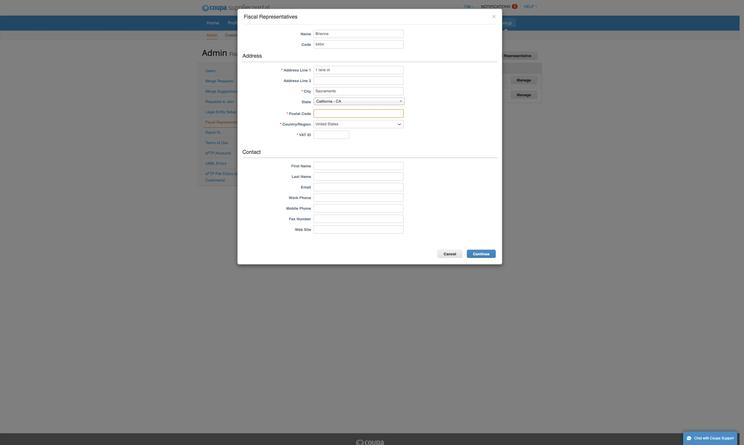 Task type: describe. For each thing, give the bounding box(es) containing it.
california - ca
[[317, 99, 342, 104]]

site
[[304, 228, 311, 232]]

2 vertical spatial representatives
[[217, 120, 244, 125]]

sftp file errors (to customers)
[[206, 172, 239, 183]]

terms
[[206, 141, 216, 145]]

manage for 1st 'manage' "link" from the top
[[517, 78, 532, 82]]

join
[[227, 100, 234, 104]]

mobile phone
[[286, 207, 311, 211]]

profile link
[[224, 18, 245, 27]]

asn
[[324, 20, 332, 26]]

orders
[[250, 20, 265, 26]]

vat
[[299, 133, 306, 137]]

×
[[493, 13, 496, 20]]

terms of use link
[[206, 141, 228, 145]]

1 vertical spatial country/region
[[283, 122, 311, 127]]

email
[[301, 185, 311, 190]]

2
[[309, 79, 311, 83]]

cxml
[[206, 161, 215, 166]]

orders link
[[246, 18, 268, 27]]

* city
[[302, 89, 311, 94]]

first name
[[292, 164, 311, 169]]

profile
[[228, 20, 241, 26]]

2 states from the top
[[311, 91, 322, 95]]

representative
[[504, 54, 532, 58]]

* for * vat id
[[297, 133, 298, 137]]

admin for admin
[[207, 33, 218, 37]]

admin fiscal representatives
[[202, 47, 285, 58]]

* vat id
[[297, 133, 311, 137]]

fiscal inside admin fiscal representatives
[[230, 50, 243, 57]]

business
[[393, 20, 411, 26]]

merge for merge requests
[[206, 79, 216, 83]]

* postal code
[[287, 111, 311, 116]]

Fax Number text field
[[314, 215, 404, 223]]

1 vertical spatial address
[[284, 68, 299, 72]]

business performance
[[393, 20, 439, 26]]

requests to join
[[206, 100, 234, 104]]

asn link
[[320, 18, 336, 27]]

cxml errors
[[206, 161, 227, 166]]

united for 2nd 'manage' "link"
[[299, 91, 310, 95]]

accounts
[[216, 151, 231, 155]]

invoices link
[[337, 18, 361, 27]]

Mobile Phone text field
[[314, 204, 404, 213]]

merge suggestions
[[206, 89, 239, 94]]

business performance link
[[389, 18, 443, 27]]

1 name from the top
[[301, 32, 311, 36]]

1 horizontal spatial id
[[365, 66, 369, 70]]

continue
[[473, 252, 490, 257]]

legal
[[206, 110, 215, 114]]

customer setup
[[225, 33, 253, 37]]

2 vertical spatial setup
[[227, 110, 237, 114]]

errors inside sftp file errors (to customers)
[[223, 172, 233, 176]]

merge for merge suggestions
[[206, 89, 216, 94]]

number
[[297, 217, 311, 222]]

cancel button
[[438, 250, 463, 258]]

* for * country/region
[[280, 122, 282, 127]]

chat with coupa support
[[695, 437, 735, 441]]

service/time sheets
[[273, 20, 315, 26]]

2 tax from the left
[[410, 66, 417, 70]]

address for address line 2
[[284, 79, 299, 83]]

address line 2
[[284, 79, 311, 83]]

contact
[[243, 149, 261, 155]]

to
[[223, 100, 226, 104]]

last name
[[292, 175, 311, 179]]

sourcing link
[[444, 18, 470, 27]]

representatives inside admin fiscal representatives
[[244, 50, 285, 57]]

1 code from the top
[[302, 42, 311, 47]]

name for last name
[[301, 175, 311, 179]]

work
[[289, 196, 299, 200]]

united states for 2nd 'manage' "link"
[[299, 91, 322, 95]]

setup link
[[497, 18, 516, 27]]

remit-to link
[[206, 130, 221, 135]]

merge requests link
[[206, 79, 234, 83]]

to
[[217, 130, 221, 135]]

use
[[221, 141, 228, 145]]

registrations
[[418, 66, 442, 70]]

1 tax from the left
[[357, 66, 364, 70]]

sheets
[[301, 20, 315, 26]]

* for * address line 1
[[281, 68, 283, 72]]

phone for mobile phone
[[300, 207, 311, 211]]

Work Phone text field
[[314, 194, 404, 202]]

fiscal right add
[[492, 54, 503, 58]]

of
[[217, 141, 220, 145]]

0 vertical spatial errors
[[216, 161, 227, 166]]

0 vertical spatial country/region
[[299, 66, 328, 70]]

Address Line 2 text field
[[314, 76, 404, 85]]

mobile
[[286, 207, 299, 211]]

users
[[206, 69, 216, 73]]

2 code from the top
[[302, 111, 311, 116]]

1 vertical spatial setup
[[243, 33, 253, 37]]

0 vertical spatial coupa supplier portal image
[[198, 1, 274, 16]]

performance
[[412, 20, 439, 26]]

1 manage link from the top
[[511, 76, 538, 84]]

* address line 1
[[281, 68, 311, 72]]

customer setup link
[[225, 32, 253, 39]]

service/time
[[273, 20, 300, 26]]

customers)
[[206, 178, 225, 183]]

name for first name
[[301, 164, 311, 169]]

add
[[484, 54, 491, 58]]



Task type: locate. For each thing, give the bounding box(es) containing it.
1 vertical spatial line
[[300, 79, 308, 83]]

continue button
[[467, 250, 496, 258]]

id right vat
[[307, 133, 311, 137]]

2 manage from the top
[[517, 93, 532, 97]]

2 vertical spatial address
[[284, 79, 299, 83]]

tax right associated
[[410, 66, 417, 70]]

terms of use
[[206, 141, 228, 145]]

sftp accounts link
[[206, 151, 231, 155]]

address down * address line 1
[[284, 79, 299, 83]]

1 line from the top
[[300, 68, 308, 72]]

tax
[[357, 66, 364, 70], [410, 66, 417, 70]]

sourcing
[[448, 20, 466, 26]]

1 vertical spatial name
[[301, 164, 311, 169]]

admin link
[[206, 32, 218, 39]]

0 vertical spatial phone
[[300, 196, 311, 200]]

states up california
[[311, 91, 322, 95]]

0 vertical spatial id
[[365, 66, 369, 70]]

(to
[[234, 172, 239, 176]]

0 horizontal spatial id
[[307, 133, 311, 137]]

fiscal representatives
[[244, 14, 298, 20], [206, 120, 244, 125]]

1 states from the top
[[311, 76, 322, 81]]

0 vertical spatial united states
[[299, 76, 322, 81]]

0 horizontal spatial tax
[[357, 66, 364, 70]]

name
[[301, 32, 311, 36], [301, 164, 311, 169], [301, 175, 311, 179]]

2 merge from the top
[[206, 89, 216, 94]]

Name text field
[[314, 30, 404, 38]]

california
[[317, 99, 333, 104]]

catalogs
[[366, 20, 384, 26]]

2 horizontal spatial setup
[[501, 20, 512, 26]]

1 vertical spatial manage link
[[511, 91, 538, 99]]

address for address
[[243, 53, 262, 59]]

home link
[[203, 18, 223, 27]]

united up state
[[299, 91, 310, 95]]

support
[[722, 437, 735, 441]]

1 vertical spatial united states
[[299, 91, 322, 95]]

add fiscal representative
[[484, 54, 532, 58]]

0 vertical spatial name
[[301, 32, 311, 36]]

legal entity setup
[[206, 110, 237, 114]]

1 united states from the top
[[299, 76, 322, 81]]

admin down the home link
[[207, 33, 218, 37]]

country/region up 2
[[299, 66, 328, 70]]

1 vertical spatial united
[[299, 91, 310, 95]]

california - ca link
[[314, 98, 405, 105]]

0 vertical spatial states
[[311, 76, 322, 81]]

0 horizontal spatial coupa supplier portal image
[[198, 1, 274, 16]]

1 vertical spatial id
[[307, 133, 311, 137]]

0 vertical spatial manage
[[517, 78, 532, 82]]

1
[[309, 68, 311, 72]]

1 vertical spatial states
[[311, 91, 322, 95]]

2 sftp from the top
[[206, 172, 215, 176]]

name right first
[[301, 164, 311, 169]]

0 vertical spatial address
[[243, 53, 262, 59]]

coupa supplier portal image
[[198, 1, 274, 16], [355, 440, 385, 446]]

country/region
[[299, 66, 328, 70], [283, 122, 311, 127]]

phone down email
[[300, 196, 311, 200]]

line left 2
[[300, 79, 308, 83]]

name down sheets in the left top of the page
[[301, 32, 311, 36]]

-
[[334, 99, 335, 104]]

0 vertical spatial sftp
[[206, 151, 215, 155]]

remit-to
[[206, 130, 221, 135]]

sftp accounts
[[206, 151, 231, 155]]

1 united from the top
[[299, 76, 310, 81]]

fax number
[[289, 217, 311, 222]]

None text field
[[314, 66, 404, 74], [314, 87, 404, 95], [314, 109, 404, 118], [314, 131, 350, 139], [314, 66, 404, 74], [314, 87, 404, 95], [314, 109, 404, 118], [314, 131, 350, 139]]

sftp for sftp file errors (to customers)
[[206, 172, 215, 176]]

cxml errors link
[[206, 161, 227, 166]]

0 vertical spatial manage link
[[511, 76, 538, 84]]

sftp inside sftp file errors (to customers)
[[206, 172, 215, 176]]

2 name from the top
[[301, 164, 311, 169]]

united down 1
[[299, 76, 310, 81]]

2 united from the top
[[299, 91, 310, 95]]

1 vertical spatial admin
[[202, 47, 227, 58]]

united states down 1
[[299, 76, 322, 81]]

fax
[[289, 217, 296, 222]]

1 vertical spatial manage
[[517, 93, 532, 97]]

home
[[207, 20, 219, 26]]

1 horizontal spatial setup
[[243, 33, 253, 37]]

chat
[[695, 437, 703, 441]]

code right the postal
[[302, 111, 311, 116]]

Email text field
[[314, 183, 404, 192]]

work phone
[[289, 196, 311, 200]]

* for * postal code
[[287, 111, 288, 116]]

0 vertical spatial requests
[[217, 79, 234, 83]]

2 vertical spatial name
[[301, 175, 311, 179]]

add fiscal representative link
[[478, 52, 538, 60]]

customer
[[225, 33, 242, 37]]

1 vertical spatial sftp
[[206, 172, 215, 176]]

sftp for sftp accounts
[[206, 151, 215, 155]]

states down 1
[[311, 76, 322, 81]]

Last Name text field
[[314, 173, 404, 181]]

requests to join link
[[206, 100, 234, 104]]

add-ons link
[[471, 18, 496, 27]]

country/region down the postal
[[283, 122, 311, 127]]

cancel
[[444, 252, 457, 257]]

1 vertical spatial requests
[[206, 100, 222, 104]]

first
[[292, 164, 300, 169]]

requests
[[217, 79, 234, 83], [206, 100, 222, 104]]

users link
[[206, 69, 216, 73]]

united for 1st 'manage' "link" from the top
[[299, 76, 310, 81]]

web site
[[295, 228, 311, 232]]

phone up number
[[300, 207, 311, 211]]

united states
[[299, 76, 322, 81], [299, 91, 322, 95]]

errors down the accounts
[[216, 161, 227, 166]]

2 line from the top
[[300, 79, 308, 83]]

coupa
[[711, 437, 721, 441]]

last
[[292, 175, 300, 179]]

0 vertical spatial fiscal representatives
[[244, 14, 298, 20]]

1 vertical spatial representatives
[[244, 50, 285, 57]]

id up 23432 on the top left of page
[[365, 66, 369, 70]]

First Name text field
[[314, 162, 404, 170]]

sftp file errors (to customers) link
[[206, 172, 239, 183]]

fiscal representatives link
[[206, 120, 244, 125]]

3 name from the top
[[301, 175, 311, 179]]

1 merge from the top
[[206, 79, 216, 83]]

line
[[300, 68, 308, 72], [300, 79, 308, 83]]

web
[[295, 228, 303, 232]]

chat with coupa support button
[[684, 432, 738, 446]]

united states for 1st 'manage' "link" from the top
[[299, 76, 322, 81]]

states
[[311, 76, 322, 81], [311, 91, 322, 95]]

2 united states from the top
[[299, 91, 322, 95]]

setup right '×' button
[[501, 20, 512, 26]]

code down sheets in the left top of the page
[[302, 42, 311, 47]]

city
[[304, 89, 311, 94]]

setup
[[501, 20, 512, 26], [243, 33, 253, 37], [227, 110, 237, 114]]

remit-
[[206, 130, 217, 135]]

* for * city
[[302, 89, 303, 94]]

× button
[[493, 13, 496, 20]]

0 vertical spatial line
[[300, 68, 308, 72]]

setup down join
[[227, 110, 237, 114]]

1 vertical spatial code
[[302, 111, 311, 116]]

1 sftp from the top
[[206, 151, 215, 155]]

service/time sheets link
[[270, 18, 319, 27]]

requests up suggestions
[[217, 79, 234, 83]]

code
[[302, 42, 311, 47], [302, 111, 311, 116]]

associated
[[389, 66, 409, 70]]

2 phone from the top
[[300, 207, 311, 211]]

fiscal right profile
[[244, 14, 258, 20]]

name right last
[[301, 175, 311, 179]]

united
[[299, 76, 310, 81], [299, 91, 310, 95]]

postal
[[289, 111, 301, 116]]

errors left (to
[[223, 172, 233, 176]]

23432
[[357, 76, 368, 81]]

Web Site text field
[[314, 226, 404, 234]]

0 vertical spatial admin
[[207, 33, 218, 37]]

2 manage link from the top
[[511, 91, 538, 99]]

suggestions
[[217, 89, 239, 94]]

fiscal down legal
[[206, 120, 216, 125]]

admin down admin link
[[202, 47, 227, 58]]

with
[[704, 437, 710, 441]]

0 vertical spatial setup
[[501, 20, 512, 26]]

sftp up customers)
[[206, 172, 215, 176]]

0 vertical spatial representatives
[[259, 14, 298, 20]]

1 vertical spatial errors
[[223, 172, 233, 176]]

line left 1
[[300, 68, 308, 72]]

setup right customer
[[243, 33, 253, 37]]

1 horizontal spatial coupa supplier portal image
[[355, 440, 385, 446]]

phone for work phone
[[300, 196, 311, 200]]

catalogs link
[[363, 18, 388, 27]]

1 phone from the top
[[300, 196, 311, 200]]

Code text field
[[314, 40, 404, 49]]

1 manage from the top
[[517, 78, 532, 82]]

fiscal
[[244, 14, 258, 20], [230, 50, 243, 57], [492, 54, 503, 58], [206, 120, 216, 125]]

ca
[[336, 99, 342, 104]]

0 vertical spatial united
[[299, 76, 310, 81]]

merge requests
[[206, 79, 234, 83]]

address down customer setup link
[[243, 53, 262, 59]]

admin for admin fiscal representatives
[[202, 47, 227, 58]]

tax id
[[357, 66, 369, 70]]

merge
[[206, 79, 216, 83], [206, 89, 216, 94]]

address up the address line 2
[[284, 68, 299, 72]]

merge down merge requests
[[206, 89, 216, 94]]

requests left 'to' at left
[[206, 100, 222, 104]]

* country/region
[[280, 122, 311, 127]]

manage for 2nd 'manage' "link"
[[517, 93, 532, 97]]

sftp
[[206, 151, 215, 155], [206, 172, 215, 176]]

1 vertical spatial fiscal representatives
[[206, 120, 244, 125]]

tax up 23432 on the top left of page
[[357, 66, 364, 70]]

united states up state
[[299, 91, 322, 95]]

1 vertical spatial phone
[[300, 207, 311, 211]]

legal entity setup link
[[206, 110, 237, 114]]

entity
[[216, 110, 226, 114]]

merge down users
[[206, 79, 216, 83]]

0 horizontal spatial setup
[[227, 110, 237, 114]]

1 vertical spatial coupa supplier portal image
[[355, 440, 385, 446]]

sftp up cxml
[[206, 151, 215, 155]]

fiscal down customer setup link
[[230, 50, 243, 57]]

representatives
[[259, 14, 298, 20], [244, 50, 285, 57], [217, 120, 244, 125]]

associated tax registrations
[[389, 66, 442, 70]]

0 vertical spatial code
[[302, 42, 311, 47]]

file
[[216, 172, 222, 176]]

0 vertical spatial merge
[[206, 79, 216, 83]]

1 horizontal spatial tax
[[410, 66, 417, 70]]

1 vertical spatial merge
[[206, 89, 216, 94]]

invoices
[[341, 20, 358, 26]]



Task type: vqa. For each thing, say whether or not it's contained in the screenshot.
navigation
no



